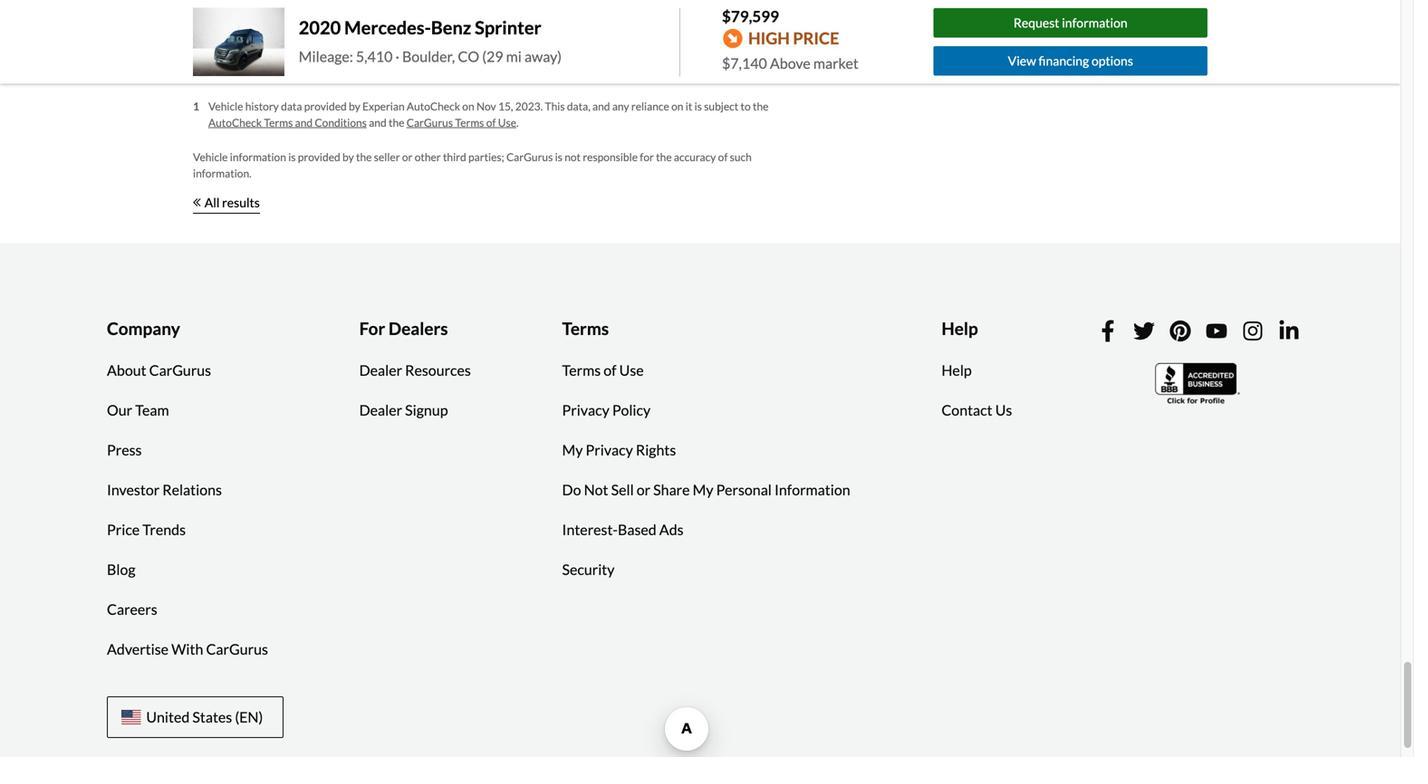 Task type: vqa. For each thing, say whether or not it's contained in the screenshot.
Can I get pre-qualified with poor credit? button
no



Task type: describe. For each thing, give the bounding box(es) containing it.
reliance
[[631, 100, 669, 113]]

mi
[[506, 47, 522, 65]]

privacy policy
[[562, 401, 651, 419]]

0 vertical spatial privacy
[[562, 401, 610, 419]]

view for view all cars at this dealership
[[402, 53, 435, 71]]

information for vehicle
[[230, 150, 286, 164]]

interest-
[[562, 521, 618, 539]]

2020 mercedes-benz sprinter mileage: 5,410 · boulder, co (29 mi away)
[[299, 17, 562, 65]]

conditions
[[315, 116, 367, 129]]

investor relations
[[107, 481, 222, 499]]

click for the bbb business review of this auto listing service in cambridge ma image
[[1155, 361, 1242, 406]]

resources
[[405, 362, 471, 379]]

rights
[[636, 441, 676, 459]]

sprinter
[[475, 17, 541, 38]]

of inside vehicle information is provided by the seller or other third parties; cargurus is not responsible for the accuracy of such information.
[[718, 150, 728, 164]]

my privacy rights link
[[549, 430, 690, 470]]

dealership
[[526, 53, 592, 71]]

by inside the 1 vehicle history data provided by experian autocheck on nov 15, 2023. this data, and any reliance on it is subject to the autocheck terms and conditions and the cargurus terms of use .
[[349, 100, 360, 113]]

all results
[[205, 195, 260, 210]]

15,
[[498, 100, 513, 113]]

of inside the 1 vehicle history data provided by experian autocheck on nov 15, 2023. this data, and any reliance on it is subject to the autocheck terms and conditions and the cargurus terms of use .
[[486, 116, 496, 129]]

to
[[741, 100, 751, 113]]

interest-based ads
[[562, 521, 684, 539]]

it
[[686, 100, 692, 113]]

1 on from the left
[[462, 100, 474, 113]]

security link
[[549, 550, 628, 590]]

this
[[545, 100, 565, 113]]

cars
[[455, 53, 481, 71]]

sell
[[611, 481, 634, 499]]

dealers
[[389, 318, 448, 339]]

other
[[415, 150, 441, 164]]

such
[[730, 150, 752, 164]]

co
[[458, 47, 479, 65]]

2020 mercedes-benz sprinter image
[[193, 8, 284, 76]]

the right to
[[753, 100, 769, 113]]

my privacy rights
[[562, 441, 676, 459]]

vehicle inside the 1 vehicle history data provided by experian autocheck on nov 15, 2023. this data, and any reliance on it is subject to the autocheck terms and conditions and the cargurus terms of use .
[[208, 100, 243, 113]]

seller
[[374, 150, 400, 164]]

5,410
[[356, 47, 393, 65]]

or inside vehicle information is provided by the seller or other third parties; cargurus is not responsible for the accuracy of such information.
[[402, 150, 413, 164]]

privacy policy link
[[549, 391, 664, 430]]

dealer for dealer signup
[[359, 401, 402, 419]]

for
[[640, 150, 654, 164]]

vehicle information is provided by the seller or other third parties; cargurus is not responsible for the accuracy of such information.
[[193, 150, 752, 180]]

cargurus inside about cargurus link
[[149, 362, 211, 379]]

terms up privacy policy
[[562, 362, 601, 379]]

press
[[107, 441, 142, 459]]

united states (en)
[[146, 709, 263, 726]]

1 vertical spatial use
[[619, 362, 644, 379]]

signup
[[405, 401, 448, 419]]

away)
[[525, 47, 562, 65]]

2 on from the left
[[671, 100, 683, 113]]

1
[[193, 100, 199, 113]]

view all cars at this dealership
[[402, 53, 592, 71]]

contact us
[[942, 401, 1012, 419]]

advertise with cargurus link
[[93, 630, 282, 670]]

careers
[[107, 601, 157, 618]]

market
[[813, 54, 859, 72]]

do not sell or share my personal information
[[562, 481, 850, 499]]

cargurus inside the 1 vehicle history data provided by experian autocheck on nov 15, 2023. this data, and any reliance on it is subject to the autocheck terms and conditions and the cargurus terms of use .
[[407, 116, 453, 129]]

price
[[793, 28, 839, 48]]

vehicle inside vehicle information is provided by the seller or other third parties; cargurus is not responsible for the accuracy of such information.
[[193, 150, 228, 164]]

do not sell or share my personal information link
[[549, 470, 864, 510]]

autocheck terms and conditions link
[[208, 116, 367, 129]]

based
[[618, 521, 657, 539]]

cargurus inside vehicle information is provided by the seller or other third parties; cargurus is not responsible for the accuracy of such information.
[[506, 150, 553, 164]]

mercedes-
[[344, 17, 431, 38]]

security
[[562, 561, 615, 579]]

investor
[[107, 481, 160, 499]]

nov
[[476, 100, 496, 113]]

high price
[[748, 28, 839, 48]]

our team link
[[93, 391, 183, 430]]

the right for
[[656, 150, 672, 164]]

careers link
[[93, 590, 171, 630]]

0 horizontal spatial is
[[288, 150, 296, 164]]

by inside vehicle information is provided by the seller or other third parties; cargurus is not responsible for the accuracy of such information.
[[342, 150, 354, 164]]

company
[[107, 318, 180, 339]]

request information
[[1014, 15, 1128, 31]]

our
[[107, 401, 132, 419]]

·
[[395, 47, 399, 65]]

price trends link
[[93, 510, 199, 550]]

experian
[[362, 100, 405, 113]]

subject
[[704, 100, 739, 113]]



Task type: locate. For each thing, give the bounding box(es) containing it.
terms of use
[[562, 362, 644, 379]]

terms
[[264, 116, 293, 129], [455, 116, 484, 129], [562, 318, 609, 339], [562, 362, 601, 379]]

0 vertical spatial of
[[486, 116, 496, 129]]

do
[[562, 481, 581, 499]]

2 help from the top
[[942, 362, 972, 379]]

contact us link
[[928, 391, 1026, 430]]

help up contact
[[942, 362, 972, 379]]

0 vertical spatial my
[[562, 441, 583, 459]]

is inside the 1 vehicle history data provided by experian autocheck on nov 15, 2023. this data, and any reliance on it is subject to the autocheck terms and conditions and the cargurus terms of use .
[[695, 100, 702, 113]]

0 horizontal spatial of
[[486, 116, 496, 129]]

2 view from the left
[[402, 53, 435, 71]]

0 horizontal spatial information
[[230, 150, 286, 164]]

view down request in the top right of the page
[[1008, 53, 1036, 68]]

1 vertical spatial dealer
[[359, 401, 402, 419]]

policy
[[612, 401, 651, 419]]

and left any
[[593, 100, 610, 113]]

1 horizontal spatial use
[[619, 362, 644, 379]]

view for view financing options
[[1008, 53, 1036, 68]]

the
[[753, 100, 769, 113], [389, 116, 404, 129], [356, 150, 372, 164], [656, 150, 672, 164]]

privacy down 'privacy policy' link
[[586, 441, 633, 459]]

not
[[584, 481, 608, 499]]

1 vertical spatial of
[[718, 150, 728, 164]]

0 vertical spatial dealer
[[359, 362, 402, 379]]

2 horizontal spatial and
[[593, 100, 610, 113]]

1 vehicle history data provided by experian autocheck on nov 15, 2023. this data, and any reliance on it is subject to the autocheck terms and conditions and the cargurus terms of use .
[[193, 100, 769, 129]]

this
[[500, 53, 523, 71]]

view financing options
[[1008, 53, 1133, 68]]

of down nov
[[486, 116, 496, 129]]

cargurus up "team"
[[149, 362, 211, 379]]

our team
[[107, 401, 169, 419]]

vehicle up information.
[[193, 150, 228, 164]]

on up cargurus terms of use link
[[462, 100, 474, 113]]

my up do
[[562, 441, 583, 459]]

states
[[192, 709, 232, 726]]

2 horizontal spatial is
[[695, 100, 702, 113]]

data,
[[567, 100, 590, 113]]

investor relations link
[[93, 470, 236, 510]]

provided down the conditions
[[298, 150, 340, 164]]

1 view from the left
[[1008, 53, 1036, 68]]

(29
[[482, 47, 503, 65]]

advertise
[[107, 641, 169, 658]]

0 horizontal spatial autocheck
[[208, 116, 262, 129]]

0 vertical spatial use
[[498, 116, 516, 129]]

above
[[770, 54, 811, 72]]

information for request
[[1062, 15, 1128, 31]]

1 horizontal spatial is
[[555, 150, 563, 164]]

data
[[281, 100, 302, 113]]

1 vertical spatial or
[[637, 481, 651, 499]]

all results link
[[193, 184, 260, 223]]

dealer signup link
[[346, 391, 462, 430]]

is right it
[[695, 100, 702, 113]]

by
[[349, 100, 360, 113], [342, 150, 354, 164]]

mileage:
[[299, 47, 353, 65]]

my right share
[[693, 481, 713, 499]]

vehicle right 1
[[208, 100, 243, 113]]

0 horizontal spatial and
[[295, 116, 313, 129]]

information up options
[[1062, 15, 1128, 31]]

0 horizontal spatial my
[[562, 441, 583, 459]]

third
[[443, 150, 466, 164]]

high
[[748, 28, 790, 48]]

$7,140 above market
[[722, 54, 859, 72]]

help up help link
[[942, 318, 978, 339]]

0 vertical spatial vehicle
[[208, 100, 243, 113]]

1 vertical spatial help
[[942, 362, 972, 379]]

0 horizontal spatial view
[[402, 53, 435, 71]]

1 vertical spatial autocheck
[[208, 116, 262, 129]]

blog
[[107, 561, 135, 579]]

boulder,
[[402, 47, 455, 65]]

0 vertical spatial information
[[1062, 15, 1128, 31]]

for dealers
[[359, 318, 448, 339]]

parties;
[[468, 150, 504, 164]]

dealer down for
[[359, 362, 402, 379]]

1 horizontal spatial autocheck
[[407, 100, 460, 113]]

2 horizontal spatial of
[[718, 150, 728, 164]]

with
[[171, 641, 203, 658]]

view inside button
[[1008, 53, 1036, 68]]

use inside the 1 vehicle history data provided by experian autocheck on nov 15, 2023. this data, and any reliance on it is subject to the autocheck terms and conditions and the cargurus terms of use .
[[498, 116, 516, 129]]

personal
[[716, 481, 772, 499]]

terms down nov
[[455, 116, 484, 129]]

request
[[1014, 15, 1060, 31]]

dealer signup
[[359, 401, 448, 419]]

all
[[205, 195, 220, 210]]

price
[[107, 521, 140, 539]]

options
[[1092, 53, 1133, 68]]

us image
[[121, 710, 141, 725]]

1 horizontal spatial and
[[369, 116, 387, 129]]

1 horizontal spatial of
[[604, 362, 617, 379]]

is left the not at left top
[[555, 150, 563, 164]]

0 horizontal spatial use
[[498, 116, 516, 129]]

about cargurus
[[107, 362, 211, 379]]

0 horizontal spatial or
[[402, 150, 413, 164]]

trends
[[142, 521, 186, 539]]

responsible
[[583, 150, 638, 164]]

1 vertical spatial provided
[[298, 150, 340, 164]]

on
[[462, 100, 474, 113], [671, 100, 683, 113]]

1 horizontal spatial view
[[1008, 53, 1036, 68]]

1 horizontal spatial my
[[693, 481, 713, 499]]

dealer for dealer resources
[[359, 362, 402, 379]]

information.
[[193, 167, 252, 180]]

view right ·
[[402, 53, 435, 71]]

share
[[653, 481, 690, 499]]

1 vertical spatial privacy
[[586, 441, 633, 459]]

terms of use link
[[549, 351, 657, 391]]

at
[[484, 53, 497, 71]]

.
[[516, 116, 519, 129]]

2 dealer from the top
[[359, 401, 402, 419]]

and down data at the top of the page
[[295, 116, 313, 129]]

or
[[402, 150, 413, 164], [637, 481, 651, 499]]

chevron double left image
[[193, 198, 201, 207]]

information inside button
[[1062, 15, 1128, 31]]

provided inside vehicle information is provided by the seller or other third parties; cargurus is not responsible for the accuracy of such information.
[[298, 150, 340, 164]]

provided inside the 1 vehicle history data provided by experian autocheck on nov 15, 2023. this data, and any reliance on it is subject to the autocheck terms and conditions and the cargurus terms of use .
[[304, 100, 347, 113]]

or right 'seller'
[[402, 150, 413, 164]]

use up "policy"
[[619, 362, 644, 379]]

information up information.
[[230, 150, 286, 164]]

autocheck up cargurus terms of use link
[[407, 100, 460, 113]]

on left it
[[671, 100, 683, 113]]

dealer resources
[[359, 362, 471, 379]]

1 horizontal spatial on
[[671, 100, 683, 113]]

1 help from the top
[[942, 318, 978, 339]]

request information button
[[934, 8, 1208, 38]]

press link
[[93, 430, 155, 470]]

and down experian
[[369, 116, 387, 129]]

1 vertical spatial by
[[342, 150, 354, 164]]

cargurus up other
[[407, 116, 453, 129]]

history
[[245, 100, 279, 113]]

the down experian
[[389, 116, 404, 129]]

the left 'seller'
[[356, 150, 372, 164]]

$7,140
[[722, 54, 767, 72]]

2020
[[299, 17, 341, 38]]

dealer left 'signup'
[[359, 401, 402, 419]]

0 vertical spatial help
[[942, 318, 978, 339]]

help link
[[928, 351, 985, 391]]

cargurus right with
[[206, 641, 268, 658]]

cargurus inside advertise with cargurus link
[[206, 641, 268, 658]]

view financing options button
[[934, 46, 1208, 76]]

for
[[359, 318, 385, 339]]

information inside vehicle information is provided by the seller or other third parties; cargurus is not responsible for the accuracy of such information.
[[230, 150, 286, 164]]

dealer inside 'link'
[[359, 401, 402, 419]]

all
[[438, 53, 452, 71]]

1 vertical spatial vehicle
[[193, 150, 228, 164]]

by up the conditions
[[349, 100, 360, 113]]

united
[[146, 709, 190, 726]]

1 horizontal spatial information
[[1062, 15, 1128, 31]]

use down 15,
[[498, 116, 516, 129]]

dealer resources link
[[346, 351, 485, 391]]

0 vertical spatial autocheck
[[407, 100, 460, 113]]

provided up the conditions
[[304, 100, 347, 113]]

any
[[612, 100, 629, 113]]

my
[[562, 441, 583, 459], [693, 481, 713, 499]]

autocheck down history
[[208, 116, 262, 129]]

1 horizontal spatial or
[[637, 481, 651, 499]]

1 dealer from the top
[[359, 362, 402, 379]]

is down the autocheck terms and conditions link
[[288, 150, 296, 164]]

view all cars at this dealership link
[[392, 44, 603, 80]]

financing
[[1039, 53, 1089, 68]]

team
[[135, 401, 169, 419]]

blog link
[[93, 550, 149, 590]]

dealer
[[359, 362, 402, 379], [359, 401, 402, 419]]

0 vertical spatial by
[[349, 100, 360, 113]]

accuracy
[[674, 150, 716, 164]]

2 vertical spatial of
[[604, 362, 617, 379]]

of left such
[[718, 150, 728, 164]]

privacy down terms of use link
[[562, 401, 610, 419]]

information
[[1062, 15, 1128, 31], [230, 150, 286, 164]]

terms down data at the top of the page
[[264, 116, 293, 129]]

us
[[995, 401, 1012, 419]]

or right sell
[[637, 481, 651, 499]]

of up privacy policy
[[604, 362, 617, 379]]

0 vertical spatial or
[[402, 150, 413, 164]]

by down the conditions
[[342, 150, 354, 164]]

1 vertical spatial my
[[693, 481, 713, 499]]

advertise with cargurus
[[107, 641, 268, 658]]

about
[[107, 362, 146, 379]]

0 horizontal spatial on
[[462, 100, 474, 113]]

cargurus down .
[[506, 150, 553, 164]]

terms up terms of use
[[562, 318, 609, 339]]

about cargurus link
[[93, 351, 225, 391]]

1 vertical spatial information
[[230, 150, 286, 164]]

0 vertical spatial provided
[[304, 100, 347, 113]]

cargurus terms of use link
[[407, 116, 516, 129]]



